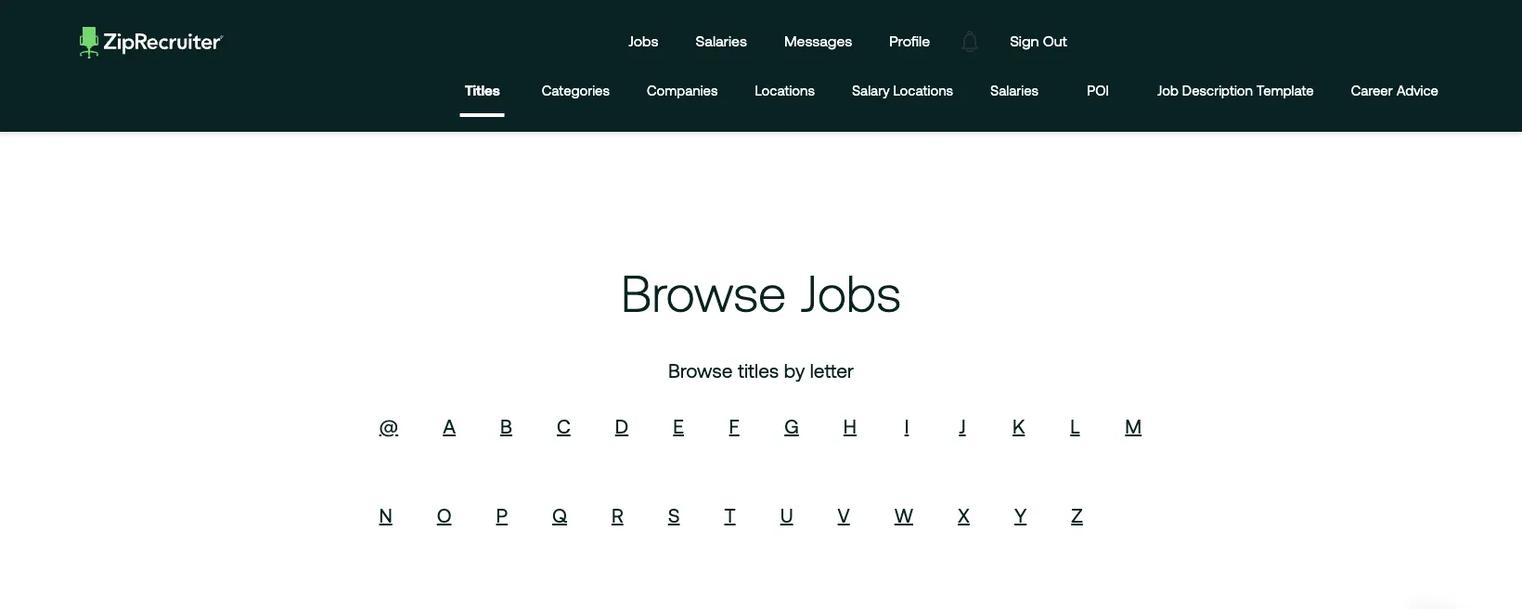 Task type: vqa. For each thing, say whether or not it's contained in the screenshot.
the bottom Apply
no



Task type: locate. For each thing, give the bounding box(es) containing it.
browse for browse jobs
[[621, 264, 787, 322]]

0 horizontal spatial salaries link
[[682, 15, 761, 68]]

0 vertical spatial titles
[[465, 82, 500, 98]]

w
[[895, 504, 914, 526]]

locations down main element
[[755, 82, 815, 98]]

salaries link up companies
[[682, 15, 761, 68]]

n
[[379, 504, 392, 526]]

locations link
[[755, 68, 815, 117]]

0 vertical spatial browse
[[621, 264, 787, 322]]

titles link
[[460, 68, 505, 113]]

0 vertical spatial salaries
[[696, 32, 747, 50]]

jobs link
[[615, 15, 673, 68]]

v
[[838, 504, 850, 526]]

v link
[[838, 504, 850, 526]]

poi link
[[1076, 68, 1121, 117]]

i
[[905, 415, 909, 437]]

1 horizontal spatial salaries link
[[991, 68, 1039, 117]]

c
[[557, 415, 571, 437]]

0 horizontal spatial locations
[[755, 82, 815, 98]]

1 vertical spatial browse
[[668, 359, 733, 381]]

w link
[[895, 504, 914, 526]]

@ link
[[379, 415, 398, 437]]

1 horizontal spatial jobs
[[800, 264, 901, 322]]

h
[[844, 415, 857, 437]]

salaries up companies
[[696, 32, 747, 50]]

1 horizontal spatial locations
[[894, 82, 954, 98]]

q
[[552, 504, 567, 526]]

1 vertical spatial salaries
[[991, 82, 1039, 98]]

p link
[[496, 504, 508, 526]]

categories link
[[542, 68, 610, 117]]

salaries
[[696, 32, 747, 50], [991, 82, 1039, 98]]

career advice link
[[1352, 68, 1439, 117]]

companies link
[[647, 68, 718, 117]]

x
[[958, 504, 970, 526]]

job
[[1158, 82, 1179, 98]]

m
[[1126, 415, 1142, 437]]

jobs up companies
[[629, 32, 659, 50]]

salaries link
[[682, 15, 761, 68], [991, 68, 1039, 117]]

0 vertical spatial jobs
[[629, 32, 659, 50]]

g
[[785, 415, 799, 437]]

1 horizontal spatial titles
[[738, 359, 779, 381]]

f
[[729, 415, 740, 437]]

0 horizontal spatial salaries
[[696, 32, 747, 50]]

salary locations link
[[852, 68, 954, 117]]

description
[[1183, 82, 1253, 98]]

tabs element
[[460, 68, 1458, 117]]

browse jobs
[[621, 264, 901, 322]]

browse for browse titles by letter
[[668, 359, 733, 381]]

0 horizontal spatial jobs
[[629, 32, 659, 50]]

ziprecruiter image
[[80, 27, 224, 58]]

titles
[[465, 82, 500, 98], [738, 359, 779, 381]]

q link
[[552, 504, 567, 526]]

browse
[[621, 264, 787, 322], [668, 359, 733, 381]]

salaries link down sign
[[991, 68, 1039, 117]]

z link
[[1072, 504, 1083, 526]]

salaries inside tabs element
[[991, 82, 1039, 98]]

o link
[[437, 504, 452, 526]]

u
[[781, 504, 793, 526]]

0 horizontal spatial titles
[[465, 82, 500, 98]]

j link
[[959, 415, 966, 437]]

1 vertical spatial titles
[[738, 359, 779, 381]]

jobs
[[629, 32, 659, 50], [800, 264, 901, 322]]

f link
[[729, 415, 740, 437]]

y
[[1015, 504, 1027, 526]]

salary locations
[[852, 82, 954, 98]]

j
[[959, 415, 966, 437]]

o
[[437, 504, 452, 526]]

messages
[[784, 32, 853, 50]]

s
[[668, 504, 680, 526]]

n link
[[379, 504, 392, 526]]

2 locations from the left
[[894, 82, 954, 98]]

i link
[[905, 415, 909, 437]]

locations
[[755, 82, 815, 98], [894, 82, 954, 98]]

jobs up letter
[[800, 264, 901, 322]]

1 horizontal spatial salaries
[[991, 82, 1039, 98]]

r
[[612, 504, 624, 526]]

d
[[615, 415, 629, 437]]

p
[[496, 504, 508, 526]]

locations down profile link
[[894, 82, 954, 98]]

salaries down sign
[[991, 82, 1039, 98]]



Task type: describe. For each thing, give the bounding box(es) containing it.
a
[[443, 415, 456, 437]]

x link
[[958, 504, 970, 526]]

g link
[[785, 415, 799, 437]]

a link
[[443, 415, 456, 437]]

l
[[1071, 415, 1080, 437]]

letter
[[810, 359, 854, 381]]

salaries inside 'salaries' link
[[696, 32, 747, 50]]

out
[[1043, 32, 1068, 50]]

e link
[[673, 415, 684, 437]]

d link
[[615, 415, 629, 437]]

titles inside tabs element
[[465, 82, 500, 98]]

template
[[1257, 82, 1314, 98]]

l link
[[1071, 415, 1080, 437]]

by
[[784, 359, 805, 381]]

poi
[[1087, 82, 1109, 98]]

s link
[[668, 504, 680, 526]]

k
[[1013, 415, 1025, 437]]

main element
[[65, 15, 1458, 68]]

messages link
[[771, 15, 867, 68]]

c link
[[557, 415, 571, 437]]

m link
[[1126, 415, 1142, 437]]

u link
[[781, 504, 793, 526]]

r link
[[612, 504, 624, 526]]

h link
[[844, 415, 857, 437]]

jobs inside jobs link
[[629, 32, 659, 50]]

b link
[[500, 415, 512, 437]]

career advice
[[1352, 82, 1439, 98]]

t
[[725, 504, 736, 526]]

k link
[[1013, 415, 1025, 437]]

companies
[[647, 82, 718, 98]]

b
[[500, 415, 512, 437]]

notifications image
[[949, 20, 992, 63]]

job description template link
[[1158, 68, 1314, 117]]

sign out
[[1010, 32, 1068, 50]]

z
[[1072, 504, 1083, 526]]

sign
[[1010, 32, 1039, 50]]

t link
[[725, 504, 736, 526]]

browse titles by letter
[[668, 359, 854, 381]]

1 locations from the left
[[755, 82, 815, 98]]

@
[[379, 415, 398, 437]]

categories
[[542, 82, 610, 98]]

y link
[[1015, 504, 1027, 526]]

e
[[673, 415, 684, 437]]

job description template
[[1158, 82, 1314, 98]]

1 vertical spatial jobs
[[800, 264, 901, 322]]

sign out link
[[996, 15, 1082, 68]]

profile
[[890, 32, 930, 50]]

profile link
[[876, 15, 944, 68]]

salary
[[852, 82, 890, 98]]

career
[[1352, 82, 1393, 98]]

advice
[[1397, 82, 1439, 98]]



